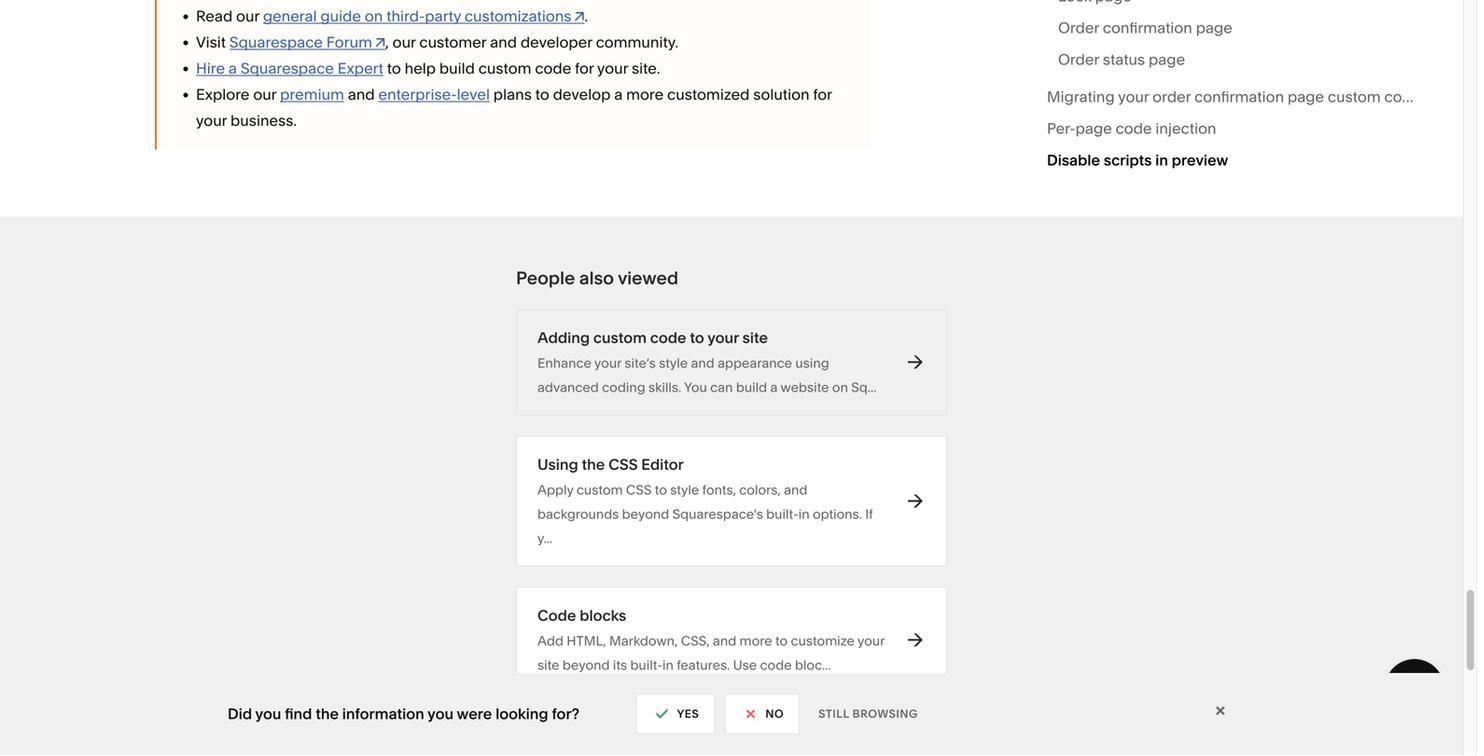 Task type: vqa. For each thing, say whether or not it's contained in the screenshot.
Y...
yes



Task type: locate. For each thing, give the bounding box(es) containing it.
per-page code injection
[[1047, 120, 1216, 138]]

style
[[659, 355, 688, 371], [670, 482, 699, 498]]

1 vertical spatial site
[[538, 658, 559, 674]]

1 horizontal spatial confirmation
[[1195, 88, 1284, 106]]

for up the develop
[[575, 59, 594, 77]]

markdown,
[[609, 634, 678, 649]]

and up you
[[691, 355, 715, 371]]

and
[[490, 33, 517, 51], [348, 85, 375, 104], [691, 355, 715, 371], [784, 482, 808, 498], [713, 634, 736, 649]]

blocks
[[580, 607, 626, 625]]

bloc...
[[795, 658, 831, 674]]

1 vertical spatial order
[[1058, 51, 1099, 69]]

and inside code blocks add html, markdown, css, and more to customize your site beyond its built-in features. use code bloc...
[[713, 634, 736, 649]]

our right ,
[[393, 33, 416, 51]]

disable scripts in preview link
[[1047, 148, 1228, 180]]

y...
[[538, 531, 553, 547]]

injection
[[1156, 120, 1216, 138]]

0 horizontal spatial built-
[[630, 658, 663, 674]]

1 vertical spatial our
[[393, 33, 416, 51]]

squarespace up hire a squarespace expert link
[[229, 33, 323, 51]]

and right colors,
[[784, 482, 808, 498]]

beyond
[[622, 507, 669, 523], [563, 658, 610, 674]]

1 horizontal spatial a
[[614, 85, 623, 104]]

for right the solution
[[813, 85, 832, 104]]

2 vertical spatial in
[[663, 658, 674, 674]]

on left "sq..."
[[832, 380, 848, 396]]

code inside code blocks add html, markdown, css, and more to customize your site beyond its built-in features. use code bloc...
[[760, 658, 792, 674]]

general guide on third-party customizations
[[263, 7, 572, 25]]

the right 'find'
[[316, 705, 339, 724]]

to inside using the css editor apply custom css to style fonts, colors, and backgrounds beyond squarespace's built-in options. if y...
[[655, 482, 667, 498]]

2 order from the top
[[1058, 51, 1099, 69]]

beyond down html,
[[563, 658, 610, 674]]

order up order status page
[[1058, 19, 1099, 37]]

css down editor
[[626, 482, 652, 498]]

custom inside adding custom code to your site enhance your site's style and appearance using advanced coding skills. you can build a website on sq...
[[593, 329, 647, 347]]

level
[[457, 85, 490, 104]]

1 vertical spatial beyond
[[563, 658, 610, 674]]

more down 'site.'
[[626, 85, 664, 104]]

the
[[582, 456, 605, 474], [316, 705, 339, 724]]

sq...
[[851, 380, 877, 396]]

0 vertical spatial build
[[439, 59, 475, 77]]

0 vertical spatial site
[[742, 329, 768, 347]]

still browsing button
[[818, 694, 918, 735]]

more up the use
[[740, 634, 772, 649]]

0 vertical spatial a
[[229, 59, 237, 77]]

1 vertical spatial the
[[316, 705, 339, 724]]

order
[[1153, 88, 1191, 106]]

squarespace down "squarespace forum"
[[241, 59, 334, 77]]

built- down colors,
[[766, 507, 799, 523]]

2 vertical spatial a
[[770, 380, 778, 396]]

to inside adding custom code to your site enhance your site's style and appearance using advanced coding skills. you can build a website on sq...
[[690, 329, 704, 347]]

0 vertical spatial style
[[659, 355, 688, 371]]

beyond inside using the css editor apply custom css to style fonts, colors, and backgrounds beyond squarespace's built-in options. if y...
[[622, 507, 669, 523]]

you right the did in the left bottom of the page
[[255, 705, 281, 724]]

2 horizontal spatial a
[[770, 380, 778, 396]]

0 vertical spatial for
[[575, 59, 594, 77]]

0 horizontal spatial on
[[365, 7, 383, 25]]

confirmation up status
[[1103, 19, 1192, 37]]

built- inside using the css editor apply custom css to style fonts, colors, and backgrounds beyond squarespace's built-in options. if y...
[[766, 507, 799, 523]]

css
[[609, 456, 638, 474], [626, 482, 652, 498]]

on left third-
[[365, 7, 383, 25]]

to up you
[[690, 329, 704, 347]]

1 horizontal spatial the
[[582, 456, 605, 474]]

using
[[795, 355, 829, 371]]

1 vertical spatial in
[[799, 507, 810, 523]]

solution
[[753, 85, 810, 104]]

you
[[255, 705, 281, 724], [428, 705, 454, 724]]

if
[[865, 507, 873, 523]]

enhance
[[538, 355, 591, 371]]

squarespace forum link
[[229, 33, 385, 51]]

1 vertical spatial for
[[813, 85, 832, 104]]

advanced
[[538, 380, 599, 396]]

help
[[405, 59, 436, 77]]

code
[[538, 607, 576, 625]]

our for read
[[236, 7, 259, 25]]

1 horizontal spatial beyond
[[622, 507, 669, 523]]

build
[[439, 59, 475, 77], [736, 380, 767, 396]]

a right 'hire'
[[229, 59, 237, 77]]

0 horizontal spatial you
[[255, 705, 281, 724]]

browsing
[[853, 708, 918, 721]]

status
[[1103, 51, 1145, 69]]

0 vertical spatial our
[[236, 7, 259, 25]]

1 horizontal spatial more
[[740, 634, 772, 649]]

0 horizontal spatial beyond
[[563, 658, 610, 674]]

1 vertical spatial style
[[670, 482, 699, 498]]

order confirmation page
[[1058, 19, 1233, 37]]

no
[[766, 708, 784, 721]]

1 order from the top
[[1058, 19, 1099, 37]]

1 horizontal spatial build
[[736, 380, 767, 396]]

0 horizontal spatial more
[[626, 85, 664, 104]]

more inside plans to develop a more customized solution for your business.
[[626, 85, 664, 104]]

enterprise-
[[378, 85, 457, 104]]

your right "customize"
[[858, 634, 885, 649]]

to
[[387, 59, 401, 77], [535, 85, 549, 104], [690, 329, 704, 347], [655, 482, 667, 498], [775, 634, 788, 649]]

for inside plans to develop a more customized solution for your business.
[[813, 85, 832, 104]]

a right the develop
[[614, 85, 623, 104]]

party
[[425, 7, 461, 25]]

appearance
[[718, 355, 792, 371]]

1 vertical spatial build
[[736, 380, 767, 396]]

your inside code blocks add html, markdown, css, and more to customize your site beyond its built-in features. use code bloc...
[[858, 634, 885, 649]]

0 vertical spatial the
[[582, 456, 605, 474]]

1 vertical spatial css
[[626, 482, 652, 498]]

a down appearance
[[770, 380, 778, 396]]

1 horizontal spatial for
[[813, 85, 832, 104]]

your down explore
[[196, 111, 227, 130]]

in
[[1156, 152, 1168, 170], [799, 507, 810, 523], [663, 658, 674, 674]]

your inside plans to develop a more customized solution for your business.
[[196, 111, 227, 130]]

build down appearance
[[736, 380, 767, 396]]

0 vertical spatial beyond
[[622, 507, 669, 523]]

order up "migrating"
[[1058, 51, 1099, 69]]

built- inside code blocks add html, markdown, css, and more to customize your site beyond its built-in features. use code bloc...
[[630, 658, 663, 674]]

built- down 'markdown,'
[[630, 658, 663, 674]]

2 horizontal spatial in
[[1156, 152, 1168, 170]]

to left "customize"
[[775, 634, 788, 649]]

did you find the information you were looking for?
[[228, 705, 580, 724]]

0 vertical spatial in
[[1156, 152, 1168, 170]]

beyond down editor
[[622, 507, 669, 523]]

a inside plans to develop a more customized solution for your business.
[[614, 85, 623, 104]]

to inside plans to develop a more customized solution for your business.
[[535, 85, 549, 104]]

0 horizontal spatial for
[[575, 59, 594, 77]]

in down 'markdown,'
[[663, 658, 674, 674]]

order status page link
[[1058, 47, 1185, 79]]

expert
[[338, 59, 383, 77]]

1 horizontal spatial built-
[[766, 507, 799, 523]]

on inside adding custom code to your site enhance your site's style and appearance using advanced coding skills. you can build a website on sq...
[[832, 380, 848, 396]]

site inside adding custom code to your site enhance your site's style and appearance using advanced coding skills. you can build a website on sq...
[[742, 329, 768, 347]]

your
[[597, 59, 628, 77], [1118, 88, 1149, 106], [196, 111, 227, 130], [708, 329, 739, 347], [594, 355, 621, 371], [858, 634, 885, 649]]

its
[[613, 658, 627, 674]]

yes button
[[636, 694, 715, 735]]

using the css editor apply custom css to style fonts, colors, and backgrounds beyond squarespace's built-in options. if y...
[[538, 456, 873, 547]]

confirmation
[[1103, 19, 1192, 37], [1195, 88, 1284, 106]]

site.
[[632, 59, 660, 77]]

still browsing
[[818, 708, 918, 721]]

explore
[[196, 85, 250, 104]]

for?
[[552, 705, 580, 724]]

beyond inside code blocks add html, markdown, css, and more to customize your site beyond its built-in features. use code bloc...
[[563, 658, 610, 674]]

style down editor
[[670, 482, 699, 498]]

your up coding
[[594, 355, 621, 371]]

also
[[579, 267, 614, 289]]

guide
[[320, 7, 361, 25]]

1 vertical spatial more
[[740, 634, 772, 649]]

more
[[626, 85, 664, 104], [740, 634, 772, 649]]

a
[[229, 59, 237, 77], [614, 85, 623, 104], [770, 380, 778, 396]]

0 vertical spatial more
[[626, 85, 664, 104]]

page
[[1196, 19, 1233, 37], [1149, 51, 1185, 69], [1288, 88, 1324, 106], [1076, 120, 1112, 138]]

2 vertical spatial our
[[253, 85, 276, 104]]

0 horizontal spatial in
[[663, 658, 674, 674]]

coding
[[602, 380, 645, 396]]

to down editor
[[655, 482, 667, 498]]

1 vertical spatial a
[[614, 85, 623, 104]]

and right css,
[[713, 634, 736, 649]]

developer
[[521, 33, 592, 51]]

you left were
[[428, 705, 454, 724]]

order confirmation page link
[[1058, 15, 1233, 47]]

0 vertical spatial css
[[609, 456, 638, 474]]

0 vertical spatial confirmation
[[1103, 19, 1192, 37]]

0 horizontal spatial site
[[538, 658, 559, 674]]

our
[[236, 7, 259, 25], [393, 33, 416, 51], [253, 85, 276, 104]]

confirmation up injection
[[1195, 88, 1284, 106]]

our right read
[[236, 7, 259, 25]]

to left help
[[387, 59, 401, 77]]

site up appearance
[[742, 329, 768, 347]]

to right "plans"
[[535, 85, 549, 104]]

1 horizontal spatial in
[[799, 507, 810, 523]]

third-
[[386, 7, 425, 25]]

css left editor
[[609, 456, 638, 474]]

you
[[684, 380, 707, 396]]

1 horizontal spatial site
[[742, 329, 768, 347]]

1 horizontal spatial you
[[428, 705, 454, 724]]

0 vertical spatial order
[[1058, 19, 1099, 37]]

on
[[365, 7, 383, 25], [832, 380, 848, 396]]

built-
[[766, 507, 799, 523], [630, 658, 663, 674]]

style up skills.
[[659, 355, 688, 371]]

in right scripts on the right top
[[1156, 152, 1168, 170]]

and down customizations
[[490, 33, 517, 51]]

1 horizontal spatial on
[[832, 380, 848, 396]]

the right using at the bottom of page
[[582, 456, 605, 474]]

migrating
[[1047, 88, 1115, 106]]

1 vertical spatial built-
[[630, 658, 663, 674]]

style inside adding custom code to your site enhance your site's style and appearance using advanced coding skills. you can build a website on sq...
[[659, 355, 688, 371]]

general
[[263, 7, 317, 25]]

build down the customer at the left top
[[439, 59, 475, 77]]

order for order status page
[[1058, 51, 1099, 69]]

our up business. on the left of the page
[[253, 85, 276, 104]]

1 vertical spatial on
[[832, 380, 848, 396]]

in left options.
[[799, 507, 810, 523]]

0 vertical spatial built-
[[766, 507, 799, 523]]

site down "add"
[[538, 658, 559, 674]]

migrating your order confirmation page custom code
[[1047, 88, 1421, 106]]

apply
[[538, 482, 573, 498]]



Task type: describe. For each thing, give the bounding box(es) containing it.
website
[[781, 380, 829, 396]]

and inside using the css editor apply custom css to style fonts, colors, and backgrounds beyond squarespace's built-in options. if y...
[[784, 482, 808, 498]]

use
[[733, 658, 757, 674]]

using
[[538, 456, 578, 474]]

colors,
[[739, 482, 781, 498]]

customer
[[419, 33, 486, 51]]

still
[[818, 708, 850, 721]]

disable
[[1047, 152, 1100, 170]]

your left 'site.'
[[597, 59, 628, 77]]

more inside code blocks add html, markdown, css, and more to customize your site beyond its built-in features. use code bloc...
[[740, 634, 772, 649]]

,
[[385, 33, 389, 51]]

find
[[285, 705, 312, 724]]

backgrounds
[[538, 507, 619, 523]]

0 horizontal spatial build
[[439, 59, 475, 77]]

2 you from the left
[[428, 705, 454, 724]]

read
[[196, 7, 233, 25]]

migrating your order confirmation page custom code link
[[1047, 84, 1421, 116]]

order status page
[[1058, 51, 1185, 69]]

disable scripts in preview
[[1047, 152, 1228, 170]]

in inside 'link'
[[1156, 152, 1168, 170]]

customized
[[667, 85, 750, 104]]

style inside using the css editor apply custom css to style fonts, colors, and backgrounds beyond squarespace's built-in options. if y...
[[670, 482, 699, 498]]

develop
[[553, 85, 611, 104]]

hire a squarespace expert to help build custom code for your site.
[[196, 59, 660, 77]]

fonts,
[[702, 482, 736, 498]]

adding custom code to your site enhance your site's style and appearance using advanced coding skills. you can build a website on sq...
[[538, 329, 877, 396]]

per-page code injection link
[[1047, 116, 1216, 148]]

our for explore
[[253, 85, 276, 104]]

code inside adding custom code to your site enhance your site's style and appearance using advanced coding skills. you can build a website on sq...
[[650, 329, 686, 347]]

1 you from the left
[[255, 705, 281, 724]]

business.
[[231, 111, 297, 130]]

, our customer and developer community.
[[385, 33, 678, 51]]

order for order confirmation page
[[1058, 19, 1099, 37]]

community.
[[596, 33, 678, 51]]

squarespace's
[[672, 507, 763, 523]]

your up per-page code injection
[[1118, 88, 1149, 106]]

0 horizontal spatial confirmation
[[1103, 19, 1192, 37]]

information
[[342, 705, 424, 724]]

0 horizontal spatial the
[[316, 705, 339, 724]]

our for ,
[[393, 33, 416, 51]]

customize
[[791, 634, 855, 649]]

in inside using the css editor apply custom css to style fonts, colors, and backgrounds beyond squarespace's built-in options. if y...
[[799, 507, 810, 523]]

and inside adding custom code to your site enhance your site's style and appearance using advanced coding skills. you can build a website on sq...
[[691, 355, 715, 371]]

0 vertical spatial on
[[365, 7, 383, 25]]

1 vertical spatial confirmation
[[1195, 88, 1284, 106]]

css,
[[681, 634, 710, 649]]

premium
[[280, 85, 344, 104]]

explore our premium and enterprise-level
[[196, 85, 490, 104]]

.
[[585, 7, 588, 25]]

yes
[[677, 708, 699, 721]]

your up appearance
[[708, 329, 739, 347]]

adding
[[538, 329, 590, 347]]

a inside adding custom code to your site enhance your site's style and appearance using advanced coding skills. you can build a website on sq...
[[770, 380, 778, 396]]

no button
[[724, 694, 800, 735]]

add
[[538, 634, 564, 649]]

custom inside using the css editor apply custom css to style fonts, colors, and backgrounds beyond squarespace's built-in options. if y...
[[577, 482, 623, 498]]

looking
[[496, 705, 548, 724]]

0 vertical spatial squarespace
[[229, 33, 323, 51]]

did
[[228, 705, 252, 724]]

build inside adding custom code to your site enhance your site's style and appearance using advanced coding skills. you can build a website on sq...
[[736, 380, 767, 396]]

html,
[[567, 634, 606, 649]]

code blocks add html, markdown, css, and more to customize your site beyond its built-in features. use code bloc...
[[538, 607, 885, 674]]

hire a squarespace expert link
[[196, 59, 383, 77]]

read our
[[196, 7, 263, 25]]

the inside using the css editor apply custom css to style fonts, colors, and backgrounds beyond squarespace's built-in options. if y...
[[582, 456, 605, 474]]

scripts
[[1104, 152, 1152, 170]]

forum
[[326, 33, 372, 51]]

0 horizontal spatial a
[[229, 59, 237, 77]]

plans to develop a more customized solution for your business.
[[196, 85, 832, 130]]

visit
[[196, 33, 229, 51]]

1 vertical spatial squarespace
[[241, 59, 334, 77]]

people also viewed
[[516, 267, 678, 289]]

in inside code blocks add html, markdown, css, and more to customize your site beyond its built-in features. use code bloc...
[[663, 658, 674, 674]]

premium link
[[280, 85, 344, 104]]

general guide on third-party customizations link
[[263, 7, 585, 25]]

plans
[[493, 85, 532, 104]]

editor
[[641, 456, 684, 474]]

enterprise-level link
[[378, 85, 490, 104]]

options.
[[813, 507, 862, 523]]

per-
[[1047, 120, 1076, 138]]

and down expert on the left top of the page
[[348, 85, 375, 104]]

customizations
[[465, 7, 572, 25]]

can
[[710, 380, 733, 396]]

people
[[516, 267, 575, 289]]

skills.
[[649, 380, 681, 396]]

to inside code blocks add html, markdown, css, and more to customize your site beyond its built-in features. use code bloc...
[[775, 634, 788, 649]]

hire
[[196, 59, 225, 77]]

site's
[[625, 355, 656, 371]]

site inside code blocks add html, markdown, css, and more to customize your site beyond its built-in features. use code bloc...
[[538, 658, 559, 674]]

were
[[457, 705, 492, 724]]



